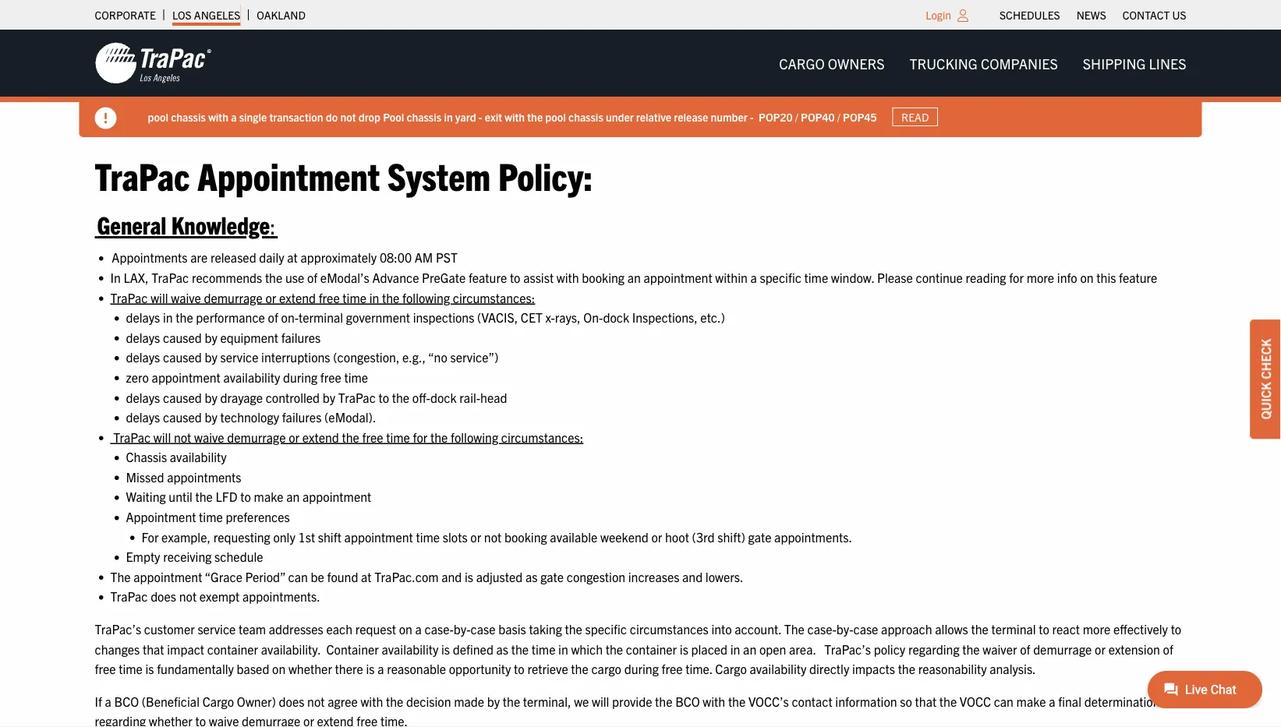Task type: locate. For each thing, give the bounding box(es) containing it.
on right request
[[399, 622, 413, 637]]

0 horizontal spatial the
[[110, 569, 131, 585]]

0 horizontal spatial during
[[283, 370, 318, 385]]

1 vertical spatial as
[[497, 642, 509, 657]]

2 / from the left
[[838, 110, 841, 124]]

as right adjusted
[[526, 569, 538, 585]]

0 horizontal spatial specific
[[586, 622, 627, 637]]

0 vertical spatial dock
[[603, 310, 630, 325]]

case up defined
[[471, 622, 496, 637]]

2 case- from the left
[[808, 622, 837, 637]]

waive down owner)
[[209, 714, 239, 728]]

0 vertical spatial can
[[288, 569, 308, 585]]

1 vertical spatial trapac's
[[825, 642, 871, 657]]

a right there
[[378, 662, 384, 677]]

1 horizontal spatial that
[[916, 694, 937, 710]]

1 horizontal spatial and
[[683, 569, 703, 585]]

appointment
[[198, 151, 380, 199], [126, 509, 196, 525]]

rays,
[[555, 310, 581, 325]]

dock right rays,
[[603, 310, 630, 325]]

terminal,
[[523, 694, 571, 710]]

dock
[[603, 310, 630, 325], [431, 389, 457, 405]]

case- up defined
[[425, 622, 454, 637]]

team
[[239, 622, 266, 637]]

we
[[574, 694, 589, 710]]

banner containing cargo owners
[[0, 30, 1282, 137]]

that down 'customer'
[[143, 642, 164, 657]]

1 horizontal spatial the
[[785, 622, 805, 637]]

am
[[415, 250, 433, 265]]

0 vertical spatial for
[[1010, 270, 1024, 285]]

1 vertical spatial more
[[1083, 622, 1111, 637]]

lfd
[[216, 489, 238, 505]]

will inside if a bco (beneficial cargo owner) does not agree with the decision made by the terminal, we will provide the bco with the vocc's contact information so that the vocc can make a final determination regarding whether to waive demurrage or extend free time.
[[592, 694, 610, 710]]

0 horizontal spatial whether
[[149, 714, 193, 728]]

0 vertical spatial that
[[143, 642, 164, 657]]

pop20
[[759, 110, 793, 124]]

opportunity
[[449, 662, 511, 677]]

circumstances: down head
[[501, 429, 584, 445]]

booking up on-
[[582, 270, 625, 285]]

3 chassis from the left
[[569, 110, 604, 124]]

an up "preferences"
[[287, 489, 300, 505]]

0 horizontal spatial dock
[[431, 389, 457, 405]]

oakland
[[257, 8, 306, 22]]

until
[[169, 489, 193, 505]]

exit
[[485, 110, 502, 124]]

0 horizontal spatial feature
[[469, 270, 507, 285]]

make
[[254, 489, 284, 505], [1017, 694, 1047, 710]]

0 vertical spatial as
[[526, 569, 538, 585]]

single
[[239, 110, 267, 124]]

1 horizontal spatial during
[[625, 662, 659, 677]]

1 vertical spatial appointments.
[[243, 589, 320, 605]]

does inside if a bco (beneficial cargo owner) does not agree with the decision made by the terminal, we will provide the bco with the vocc's contact information so that the vocc can make a final determination regarding whether to waive demurrage or extend free time.
[[279, 694, 305, 710]]

to down (beneficial
[[195, 714, 206, 728]]

0 vertical spatial does
[[151, 589, 176, 605]]

with inside appointments are released daily at approximately 08:00 am pst in lax, trapac recommends the use of emodal's advance pregate feature to assist with booking an appointment within a specific time window. please continue reading for more info on this feature trapac will waive demurrage or extend free time in the following circumstances: delays in the performance of on-terminal government inspections (vacis, cet x-rays, on-dock inspections, etc.) delays caused by equipment failures delays caused by service interruptions (congestion, e.g., "no service") zero appointment availability during free time delays caused by drayage controlled by trapac to the off-dock rail-head delays caused by technology failures (emodal). trapac will not waive demurrage or extend the free time for the following circumstances: chassis availability missed appointments waiting until the lfd to make an appointment appointment time preferences for example, requesting only 1st shift appointment time slots or not booking available weekend or hoot (3rd shift) gate appointments. empty receiving schedule the appointment "grace period" can be found at trapac.com and is adjusted as gate congestion increases and lowers. trapac does not exempt appointments.
[[557, 270, 579, 285]]

changes
[[95, 642, 140, 657]]

menu bar
[[992, 4, 1195, 26], [767, 47, 1200, 79]]

quick
[[1258, 383, 1274, 420]]

1 vertical spatial regarding
[[95, 714, 146, 728]]

trapac up (emodal).
[[338, 389, 376, 405]]

gate right the shift)
[[749, 529, 772, 545]]

0 horizontal spatial does
[[151, 589, 176, 605]]

lax,
[[124, 270, 149, 285]]

do
[[326, 110, 338, 124]]

(congestion,
[[333, 350, 400, 365]]

inspections,
[[633, 310, 698, 325]]

los angeles image
[[95, 41, 212, 85]]

- left exit
[[479, 110, 483, 124]]

0 horizontal spatial chassis
[[171, 110, 206, 124]]

2 and from the left
[[683, 569, 703, 585]]

more
[[1027, 270, 1055, 285], [1083, 622, 1111, 637]]

specific inside trapac's customer service team addresses each request on a case-by-case basis taking the specific circumstances into account. the case-by-case approach allows the terminal to react more effectively to changes that impact container availability.  container availability is defined as the time in which the container is placed in an open area.   trapac's policy regarding the waiver of demurrage or extension of free time is fundamentally based on whether there is a reasonable opportunity to retrieve the cargo during free time. cargo availability directly impacts the reasonability analysis.
[[586, 622, 627, 637]]

performance
[[196, 310, 265, 325]]

regarding
[[909, 642, 960, 657], [95, 714, 146, 728]]

appointments are released daily at approximately 08:00 am pst in lax, trapac recommends the use of emodal's advance pregate feature to assist with booking an appointment within a specific time window. please continue reading for more info on this feature trapac will waive demurrage or extend free time in the following circumstances: delays in the performance of on-terminal government inspections (vacis, cet x-rays, on-dock inspections, etc.) delays caused by equipment failures delays caused by service interruptions (congestion, e.g., "no service") zero appointment availability during free time delays caused by drayage controlled by trapac to the off-dock rail-head delays caused by technology failures (emodal). trapac will not waive demurrage or extend the free time for the following circumstances: chassis availability missed appointments waiting until the lfd to make an appointment appointment time preferences for example, requesting only 1st shift appointment time slots or not booking available weekend or hoot (3rd shift) gate appointments. empty receiving schedule the appointment "grace period" can be found at trapac.com and is adjusted as gate congestion increases and lowers. trapac does not exempt appointments.
[[110, 250, 1158, 605]]

0 vertical spatial circumstances:
[[453, 290, 535, 305]]

1 horizontal spatial /
[[838, 110, 841, 124]]

feature
[[469, 270, 507, 285], [1120, 270, 1158, 285]]

1 horizontal spatial feature
[[1120, 270, 1158, 285]]

0 horizontal spatial -
[[479, 110, 483, 124]]

agree
[[328, 694, 358, 710]]

bco right the if
[[114, 694, 139, 710]]

5 delays from the top
[[126, 409, 160, 425]]

daily
[[259, 250, 284, 265]]

the up open
[[785, 622, 805, 637]]

appointment up trapac.com
[[345, 529, 413, 545]]

advance
[[373, 270, 419, 285]]

0 horizontal spatial on
[[272, 662, 286, 677]]

1 / from the left
[[796, 110, 799, 124]]

trapac down lax,
[[110, 290, 148, 305]]

and down slots at bottom left
[[442, 569, 462, 585]]

terminal inside trapac's customer service team addresses each request on a case-by-case basis taking the specific circumstances into account. the case-by-case approach allows the terminal to react more effectively to changes that impact container availability.  container availability is defined as the time in which the container is placed in an open area.   trapac's policy regarding the waiver of demurrage or extension of free time is fundamentally based on whether there is a reasonable opportunity to retrieve the cargo during free time. cargo availability directly impacts the reasonability analysis.
[[992, 622, 1037, 637]]

transaction
[[270, 110, 323, 124]]

caused
[[163, 330, 202, 345], [163, 350, 202, 365], [163, 389, 202, 405], [163, 409, 202, 425]]

cargo inside trapac's customer service team addresses each request on a case-by-case basis taking the specific circumstances into account. the case-by-case approach allows the terminal to react more effectively to changes that impact container availability.  container availability is defined as the time in which the container is placed in an open area.   trapac's policy regarding the waiver of demurrage or extension of free time is fundamentally based on whether there is a reasonable opportunity to retrieve the cargo during free time. cargo availability directly impacts the reasonability analysis.
[[716, 662, 747, 677]]

receiving
[[163, 549, 212, 565]]

1 case from the left
[[471, 622, 496, 637]]

extension
[[1109, 642, 1161, 657]]

1 horizontal spatial dock
[[603, 310, 630, 325]]

a left single
[[231, 110, 237, 124]]

by- up defined
[[454, 622, 471, 637]]

interruptions
[[261, 350, 330, 365]]

not left exempt
[[179, 589, 197, 605]]

case-
[[425, 622, 454, 637], [808, 622, 837, 637]]

gate left congestion
[[541, 569, 564, 585]]

on right based
[[272, 662, 286, 677]]

on left this
[[1081, 270, 1094, 285]]

1 vertical spatial extend
[[303, 429, 339, 445]]

that inside if a bco (beneficial cargo owner) does not agree with the decision made by the terminal, we will provide the bco with the vocc's contact information so that the vocc can make a final determination regarding whether to waive demurrage or extend free time.
[[916, 694, 937, 710]]

during inside trapac's customer service team addresses each request on a case-by-case basis taking the specific circumstances into account. the case-by-case approach allows the terminal to react more effectively to changes that impact container availability.  container availability is defined as the time in which the container is placed in an open area.   trapac's policy regarding the waiver of demurrage or extension of free time is fundamentally based on whether there is a reasonable opportunity to retrieve the cargo during free time. cargo availability directly impacts the reasonability analysis.
[[625, 662, 659, 677]]

0 vertical spatial will
[[151, 290, 168, 305]]

trapac's
[[95, 622, 141, 637], [825, 642, 871, 657]]

1 vertical spatial that
[[916, 694, 937, 710]]

1 horizontal spatial bco
[[676, 694, 700, 710]]

as inside trapac's customer service team addresses each request on a case-by-case basis taking the specific circumstances into account. the case-by-case approach allows the terminal to react more effectively to changes that impact container availability.  container availability is defined as the time in which the container is placed in an open area.   trapac's policy regarding the waiver of demurrage or extension of free time is fundamentally based on whether there is a reasonable opportunity to retrieve the cargo during free time. cargo availability directly impacts the reasonability analysis.
[[497, 642, 509, 657]]

with right the agree
[[361, 694, 383, 710]]

1 horizontal spatial following
[[451, 429, 499, 445]]

time. inside if a bco (beneficial cargo owner) does not agree with the decision made by the terminal, we will provide the bco with the vocc's contact information so that the vocc can make a final determination regarding whether to waive demurrage or extend free time.
[[381, 714, 408, 728]]

appointment right zero
[[152, 370, 221, 385]]

2 horizontal spatial chassis
[[569, 110, 604, 124]]

menu bar down light image
[[767, 47, 1200, 79]]

0 vertical spatial more
[[1027, 270, 1055, 285]]

relative
[[636, 110, 672, 124]]

approximately
[[301, 250, 377, 265]]

as down basis
[[497, 642, 509, 657]]

whether down (beneficial
[[149, 714, 193, 728]]

not inside if a bco (beneficial cargo owner) does not agree with the decision made by the terminal, we will provide the bco with the vocc's contact information so that the vocc can make a final determination regarding whether to waive demurrage or extend free time.
[[307, 694, 325, 710]]

/ left pop45
[[838, 110, 841, 124]]

during inside appointments are released daily at approximately 08:00 am pst in lax, trapac recommends the use of emodal's advance pregate feature to assist with booking an appointment within a specific time window. please continue reading for more info on this feature trapac will waive demurrage or extend free time in the following circumstances: delays in the performance of on-terminal government inspections (vacis, cet x-rays, on-dock inspections, etc.) delays caused by equipment failures delays caused by service interruptions (congestion, e.g., "no service") zero appointment availability during free time delays caused by drayage controlled by trapac to the off-dock rail-head delays caused by technology failures (emodal). trapac will not waive demurrage or extend the free time for the following circumstances: chassis availability missed appointments waiting until the lfd to make an appointment appointment time preferences for example, requesting only 1st shift appointment time slots or not booking available weekend or hoot (3rd shift) gate appointments. empty receiving schedule the appointment "grace period" can be found at trapac.com and is adjusted as gate congestion increases and lowers. trapac does not exempt appointments.
[[283, 370, 318, 385]]

0 vertical spatial specific
[[760, 270, 802, 285]]

1 horizontal spatial an
[[628, 270, 641, 285]]

with left single
[[208, 110, 229, 124]]

within
[[716, 270, 748, 285]]

1 horizontal spatial case
[[854, 622, 879, 637]]

appointments
[[167, 469, 241, 485]]

0 horizontal spatial trapac's
[[95, 622, 141, 637]]

0 horizontal spatial that
[[143, 642, 164, 657]]

waive down are
[[171, 290, 201, 305]]

1 vertical spatial an
[[287, 489, 300, 505]]

service inside appointments are released daily at approximately 08:00 am pst in lax, trapac recommends the use of emodal's advance pregate feature to assist with booking an appointment within a specific time window. please continue reading for more info on this feature trapac will waive demurrage or extend free time in the following circumstances: delays in the performance of on-terminal government inspections (vacis, cet x-rays, on-dock inspections, etc.) delays caused by equipment failures delays caused by service interruptions (congestion, e.g., "no service") zero appointment availability during free time delays caused by drayage controlled by trapac to the off-dock rail-head delays caused by technology failures (emodal). trapac will not waive demurrage or extend the free time for the following circumstances: chassis availability missed appointments waiting until the lfd to make an appointment appointment time preferences for example, requesting only 1st shift appointment time slots or not booking available weekend or hoot (3rd shift) gate appointments. empty receiving schedule the appointment "grace period" can be found at trapac.com and is adjusted as gate congestion increases and lowers. trapac does not exempt appointments.
[[220, 350, 259, 365]]

at up use
[[287, 250, 298, 265]]

in down into
[[731, 642, 741, 657]]

1 vertical spatial time.
[[381, 714, 408, 728]]

decision
[[406, 694, 451, 710]]

x-
[[546, 310, 555, 325]]

1 horizontal spatial gate
[[749, 529, 772, 545]]

window.
[[832, 270, 875, 285]]

1 vertical spatial can
[[994, 694, 1014, 710]]

whether inside if a bco (beneficial cargo owner) does not agree with the decision made by the terminal, we will provide the bco with the vocc's contact information so that the vocc can make a final determination regarding whether to waive demurrage or extend free time.
[[149, 714, 193, 728]]

failures down controlled
[[282, 409, 322, 425]]

vocc's
[[749, 694, 789, 710]]

make down analysis.
[[1017, 694, 1047, 710]]

whether
[[289, 662, 332, 677], [149, 714, 193, 728]]

1 horizontal spatial time.
[[686, 662, 713, 677]]

not right do
[[340, 110, 356, 124]]

the inside banner
[[528, 110, 543, 124]]

1 horizontal spatial terminal
[[992, 622, 1037, 637]]

a right the if
[[105, 694, 111, 710]]

cargo
[[779, 54, 825, 72], [716, 662, 747, 677], [203, 694, 234, 710]]

dock left rail-
[[431, 389, 457, 405]]

1 vertical spatial whether
[[149, 714, 193, 728]]

the down the empty
[[110, 569, 131, 585]]

1 by- from the left
[[454, 622, 471, 637]]

empty
[[126, 549, 160, 565]]

of up analysis.
[[1021, 642, 1031, 657]]

schedules
[[1000, 8, 1061, 22]]

1 horizontal spatial can
[[994, 694, 1014, 710]]

0 vertical spatial trapac's
[[95, 622, 141, 637]]

found
[[327, 569, 358, 585]]

regarding down allows
[[909, 642, 960, 657]]

1 vertical spatial appointment
[[126, 509, 196, 525]]

inspections
[[413, 310, 475, 325]]

1 horizontal spatial by-
[[837, 622, 854, 637]]

following down rail-
[[451, 429, 499, 445]]

this
[[1097, 270, 1117, 285]]

is
[[465, 569, 474, 585], [442, 642, 450, 657], [680, 642, 689, 657], [145, 662, 154, 677], [366, 662, 375, 677]]

placed
[[692, 642, 728, 657]]

bco right provide at bottom
[[676, 694, 700, 710]]

1 horizontal spatial for
[[1010, 270, 1024, 285]]

0 vertical spatial during
[[283, 370, 318, 385]]

appointment inside appointments are released daily at approximately 08:00 am pst in lax, trapac recommends the use of emodal's advance pregate feature to assist with booking an appointment within a specific time window. please continue reading for more info on this feature trapac will waive demurrage or extend free time in the following circumstances: delays in the performance of on-terminal government inspections (vacis, cet x-rays, on-dock inspections, etc.) delays caused by equipment failures delays caused by service interruptions (congestion, e.g., "no service") zero appointment availability during free time delays caused by drayage controlled by trapac to the off-dock rail-head delays caused by technology failures (emodal). trapac will not waive demurrage or extend the free time for the following circumstances: chassis availability missed appointments waiting until the lfd to make an appointment appointment time preferences for example, requesting only 1st shift appointment time slots or not booking available weekend or hoot (3rd shift) gate appointments. empty receiving schedule the appointment "grace period" can be found at trapac.com and is adjusted as gate congestion increases and lowers. trapac does not exempt appointments.
[[126, 509, 196, 525]]

demurrage down 'react'
[[1034, 642, 1093, 657]]

1 horizontal spatial at
[[361, 569, 372, 585]]

delays
[[126, 310, 160, 325], [126, 330, 160, 345], [126, 350, 160, 365], [126, 389, 160, 405], [126, 409, 160, 425]]

waive up the appointments in the left of the page
[[194, 429, 224, 445]]

0 vertical spatial extend
[[279, 290, 316, 305]]

time
[[805, 270, 829, 285], [343, 290, 367, 305], [344, 370, 368, 385], [386, 429, 410, 445], [199, 509, 223, 525], [416, 529, 440, 545], [532, 642, 556, 657], [119, 662, 143, 677]]

an down account.
[[744, 642, 757, 657]]

cargo inside if a bco (beneficial cargo owner) does not agree with the decision made by the terminal, we will provide the bco with the vocc's contact information so that the vocc can make a final determination regarding whether to waive demurrage or extend free time.
[[203, 694, 234, 710]]

is left adjusted
[[465, 569, 474, 585]]

preferences
[[226, 509, 290, 525]]

1 horizontal spatial -
[[750, 110, 754, 124]]

appointment up :
[[198, 151, 380, 199]]

time. down decision
[[381, 714, 408, 728]]

service")
[[451, 350, 499, 365]]

0 horizontal spatial at
[[287, 250, 298, 265]]

0 horizontal spatial pool
[[148, 110, 168, 124]]

specific right 'within'
[[760, 270, 802, 285]]

analysis.
[[990, 662, 1037, 677]]

0 vertical spatial service
[[220, 350, 259, 365]]

1 horizontal spatial does
[[279, 694, 305, 710]]

0 horizontal spatial /
[[796, 110, 799, 124]]

a
[[231, 110, 237, 124], [751, 270, 757, 285], [416, 622, 422, 637], [378, 662, 384, 677], [105, 694, 111, 710], [1050, 694, 1056, 710]]

shipping lines link
[[1071, 47, 1200, 79]]

for down the off-
[[413, 429, 428, 445]]

requesting
[[213, 529, 271, 545]]

hoot
[[665, 529, 690, 545]]

in left the yard
[[444, 110, 453, 124]]

cargo left owner)
[[203, 694, 234, 710]]

trucking companies
[[910, 54, 1059, 72]]

and
[[442, 569, 462, 585], [683, 569, 703, 585]]

1 pool from the left
[[148, 110, 168, 124]]

demurrage down the technology
[[227, 429, 286, 445]]

time. down placed
[[686, 662, 713, 677]]

0 vertical spatial an
[[628, 270, 641, 285]]

1 vertical spatial make
[[1017, 694, 1047, 710]]

1 vertical spatial during
[[625, 662, 659, 677]]

or inside if a bco (beneficial cargo owner) does not agree with the decision made by the terminal, we will provide the bco with the vocc's contact information so that the vocc can make a final determination regarding whether to waive demurrage or extend free time.
[[303, 714, 314, 728]]

1 vertical spatial terminal
[[992, 622, 1037, 637]]

regarding inside if a bco (beneficial cargo owner) does not agree with the decision made by the terminal, we will provide the bco with the vocc's contact information so that the vocc can make a final determination regarding whether to waive demurrage or extend free time.
[[95, 714, 146, 728]]

0 vertical spatial terminal
[[299, 310, 343, 325]]

container
[[207, 642, 258, 657], [626, 642, 677, 657]]

yard
[[456, 110, 476, 124]]

trucking
[[910, 54, 978, 72]]

appointment up "for"
[[126, 509, 196, 525]]

1 vertical spatial the
[[785, 622, 805, 637]]

a left final
[[1050, 694, 1056, 710]]

at right found
[[361, 569, 372, 585]]

1 horizontal spatial case-
[[808, 622, 837, 637]]

will down 'appointments' at the top left
[[151, 290, 168, 305]]

information
[[836, 694, 898, 710]]

2 vertical spatial cargo
[[203, 694, 234, 710]]

assist
[[524, 270, 554, 285]]

the inside trapac's customer service team addresses each request on a case-by-case basis taking the specific circumstances into account. the case-by-case approach allows the terminal to react more effectively to changes that impact container availability.  container availability is defined as the time in which the container is placed in an open area.   trapac's policy regarding the waiver of demurrage or extension of free time is fundamentally based on whether there is a reasonable opportunity to retrieve the cargo during free time. cargo availability directly impacts the reasonability analysis.
[[785, 622, 805, 637]]

pool up policy:
[[546, 110, 566, 124]]

1 vertical spatial waive
[[194, 429, 224, 445]]

2 - from the left
[[750, 110, 754, 124]]

0 horizontal spatial and
[[442, 569, 462, 585]]

0 horizontal spatial more
[[1027, 270, 1055, 285]]

for right reading
[[1010, 270, 1024, 285]]

chassis
[[171, 110, 206, 124], [407, 110, 442, 124], [569, 110, 604, 124]]

cargo down placed
[[716, 662, 747, 677]]

feature right this
[[1120, 270, 1158, 285]]

increases
[[629, 569, 680, 585]]

2 feature from the left
[[1120, 270, 1158, 285]]

is down circumstances
[[680, 642, 689, 657]]

1 chassis from the left
[[171, 110, 206, 124]]

(beneficial
[[142, 694, 200, 710]]

following up inspections
[[403, 290, 450, 305]]

trapac appointment system policy: main content
[[79, 149, 1203, 728]]

0 horizontal spatial container
[[207, 642, 258, 657]]

which
[[571, 642, 603, 657]]

1 horizontal spatial more
[[1083, 622, 1111, 637]]

1 vertical spatial specific
[[586, 622, 627, 637]]

circumstances: up (vacis,
[[453, 290, 535, 305]]

a inside appointments are released daily at approximately 08:00 am pst in lax, trapac recommends the use of emodal's advance pregate feature to assist with booking an appointment within a specific time window. please continue reading for more info on this feature trapac will waive demurrage or extend free time in the following circumstances: delays in the performance of on-terminal government inspections (vacis, cet x-rays, on-dock inspections, etc.) delays caused by equipment failures delays caused by service interruptions (congestion, e.g., "no service") zero appointment availability during free time delays caused by drayage controlled by trapac to the off-dock rail-head delays caused by technology failures (emodal). trapac will not waive demurrage or extend the free time for the following circumstances: chassis availability missed appointments waiting until the lfd to make an appointment appointment time preferences for example, requesting only 1st shift appointment time slots or not booking available weekend or hoot (3rd shift) gate appointments. empty receiving schedule the appointment "grace period" can be found at trapac.com and is adjusted as gate congestion increases and lowers. trapac does not exempt appointments.
[[751, 270, 757, 285]]

terminal up waiver
[[992, 622, 1037, 637]]

2 vertical spatial will
[[592, 694, 610, 710]]

schedule
[[215, 549, 263, 565]]

0 vertical spatial cargo
[[779, 54, 825, 72]]

whether left there
[[289, 662, 332, 677]]

0 horizontal spatial cargo
[[203, 694, 234, 710]]

2 case from the left
[[854, 622, 879, 637]]

menu bar containing schedules
[[992, 4, 1195, 26]]

waiver
[[983, 642, 1018, 657]]

2 vertical spatial waive
[[209, 714, 239, 728]]

extend down the agree
[[317, 714, 354, 728]]

or
[[266, 290, 276, 305], [289, 429, 300, 445], [471, 529, 482, 545], [652, 529, 663, 545], [1095, 642, 1106, 657], [303, 714, 314, 728]]

with right assist
[[557, 270, 579, 285]]

contact
[[1123, 8, 1170, 22]]

0 horizontal spatial can
[[288, 569, 308, 585]]

time. inside trapac's customer service team addresses each request on a case-by-case basis taking the specific circumstances into account. the case-by-case approach allows the terminal to react more effectively to changes that impact container availability.  container availability is defined as the time in which the container is placed in an open area.   trapac's policy regarding the waiver of demurrage or extension of free time is fundamentally based on whether there is a reasonable opportunity to retrieve the cargo during free time. cargo availability directly impacts the reasonability analysis.
[[686, 662, 713, 677]]

light image
[[958, 9, 969, 22]]

regarding inside trapac's customer service team addresses each request on a case-by-case basis taking the specific circumstances into account. the case-by-case approach allows the terminal to react more effectively to changes that impact container availability.  container availability is defined as the time in which the container is placed in an open area.   trapac's policy regarding the waiver of demurrage or extension of free time is fundamentally based on whether there is a reasonable opportunity to retrieve the cargo during free time. cargo availability directly impacts the reasonability analysis.
[[909, 642, 960, 657]]

of right use
[[307, 270, 318, 285]]

2 horizontal spatial on
[[1081, 270, 1094, 285]]

more left info
[[1027, 270, 1055, 285]]

1 horizontal spatial regarding
[[909, 642, 960, 657]]

0 horizontal spatial bco
[[114, 694, 139, 710]]

1 vertical spatial gate
[[541, 569, 564, 585]]

1 vertical spatial service
[[198, 622, 236, 637]]

1 and from the left
[[442, 569, 462, 585]]

0 horizontal spatial case
[[471, 622, 496, 637]]

0 horizontal spatial for
[[413, 429, 428, 445]]

case up policy
[[854, 622, 879, 637]]

0 horizontal spatial appointments.
[[243, 589, 320, 605]]

2 delays from the top
[[126, 330, 160, 345]]

can inside if a bco (beneficial cargo owner) does not agree with the decision made by the terminal, we will provide the bco with the vocc's contact information so that the vocc can make a final determination regarding whether to waive demurrage or extend free time.
[[994, 694, 1014, 710]]

to left assist
[[510, 270, 521, 285]]

during down interruptions
[[283, 370, 318, 385]]

for
[[142, 529, 159, 545]]

free down the agree
[[357, 714, 378, 728]]

0 vertical spatial whether
[[289, 662, 332, 677]]

1 vertical spatial does
[[279, 694, 305, 710]]

0 horizontal spatial by-
[[454, 622, 471, 637]]

does right owner)
[[279, 694, 305, 710]]

will up chassis
[[154, 429, 171, 445]]

1 container from the left
[[207, 642, 258, 657]]

availability up the appointments in the left of the page
[[170, 449, 227, 465]]

congestion
[[567, 569, 626, 585]]

approach
[[882, 622, 933, 637]]

or inside trapac's customer service team addresses each request on a case-by-case basis taking the specific circumstances into account. the case-by-case approach allows the terminal to react more effectively to changes that impact container availability.  container availability is defined as the time in which the container is placed in an open area.   trapac's policy regarding the waiver of demurrage or extension of free time is fundamentally based on whether there is a reasonable opportunity to retrieve the cargo during free time. cargo availability directly impacts the reasonability analysis.
[[1095, 642, 1106, 657]]

read link
[[893, 108, 938, 127]]

pool right the solid icon
[[148, 110, 168, 124]]

banner
[[0, 30, 1282, 137]]

so
[[901, 694, 913, 710]]

free down interruptions
[[321, 370, 342, 385]]

1 vertical spatial failures
[[282, 409, 322, 425]]

container down circumstances
[[626, 642, 677, 657]]

0 horizontal spatial time.
[[381, 714, 408, 728]]



Task type: vqa. For each thing, say whether or not it's contained in the screenshot.
West
no



Task type: describe. For each thing, give the bounding box(es) containing it.
availability up drayage
[[223, 370, 280, 385]]

1 vertical spatial for
[[413, 429, 428, 445]]

to right 'effectively'
[[1172, 622, 1182, 637]]

general
[[97, 209, 166, 240]]

react
[[1053, 622, 1081, 637]]

pool
[[383, 110, 404, 124]]

0 horizontal spatial following
[[403, 290, 450, 305]]

in inside banner
[[444, 110, 453, 124]]

angeles
[[194, 8, 241, 22]]

1 horizontal spatial trapac's
[[825, 642, 871, 657]]

1 case- from the left
[[425, 622, 454, 637]]

shipping lines
[[1083, 54, 1187, 72]]

waive inside if a bco (beneficial cargo owner) does not agree with the decision made by the terminal, we will provide the bco with the vocc's contact information so that the vocc can make a final determination regarding whether to waive demurrage or extend free time.
[[209, 714, 239, 728]]

not up the appointments in the left of the page
[[174, 429, 191, 445]]

appointment up inspections,
[[644, 270, 713, 285]]

to left the off-
[[379, 389, 389, 405]]

make inside if a bco (beneficial cargo owner) does not agree with the decision made by the terminal, we will provide the bco with the vocc's contact information so that the vocc can make a final determination regarding whether to waive demurrage or extend free time.
[[1017, 694, 1047, 710]]

quick check
[[1258, 339, 1274, 420]]

not right slots at bottom left
[[484, 529, 502, 545]]

trapac appointment system policy:
[[95, 151, 608, 199]]

owner)
[[237, 694, 276, 710]]

by inside if a bco (beneficial cargo owner) does not agree with the decision made by the terminal, we will provide the bco with the vocc's contact information so that the vocc can make a final determination regarding whether to waive demurrage or extend free time.
[[487, 694, 500, 710]]

to right lfd
[[241, 489, 251, 505]]

equipment
[[220, 330, 278, 345]]

under
[[606, 110, 634, 124]]

is inside appointments are released daily at approximately 08:00 am pst in lax, trapac recommends the use of emodal's advance pregate feature to assist with booking an appointment within a specific time window. please continue reading for more info on this feature trapac will waive demurrage or extend free time in the following circumstances: delays in the performance of on-terminal government inspections (vacis, cet x-rays, on-dock inspections, etc.) delays caused by equipment failures delays caused by service interruptions (congestion, e.g., "no service") zero appointment availability during free time delays caused by drayage controlled by trapac to the off-dock rail-head delays caused by technology failures (emodal). trapac will not waive demurrage or extend the free time for the following circumstances: chassis availability missed appointments waiting until the lfd to make an appointment appointment time preferences for example, requesting only 1st shift appointment time slots or not booking available weekend or hoot (3rd shift) gate appointments. empty receiving schedule the appointment "grace period" can be found at trapac.com and is adjusted as gate congestion increases and lowers. trapac does not exempt appointments.
[[465, 569, 474, 585]]

addresses
[[269, 622, 324, 637]]

shift
[[318, 529, 342, 545]]

continue
[[916, 270, 963, 285]]

appointment up shift at the left of page
[[303, 489, 372, 505]]

can inside appointments are released daily at approximately 08:00 am pst in lax, trapac recommends the use of emodal's advance pregate feature to assist with booking an appointment within a specific time window. please continue reading for more info on this feature trapac will waive demurrage or extend free time in the following circumstances: delays in the performance of on-terminal government inspections (vacis, cet x-rays, on-dock inspections, etc.) delays caused by equipment failures delays caused by service interruptions (congestion, e.g., "no service") zero appointment availability during free time delays caused by drayage controlled by trapac to the off-dock rail-head delays caused by technology failures (emodal). trapac will not waive demurrage or extend the free time for the following circumstances: chassis availability missed appointments waiting until the lfd to make an appointment appointment time preferences for example, requesting only 1st shift appointment time slots or not booking available weekend or hoot (3rd shift) gate appointments. empty receiving schedule the appointment "grace period" can be found at trapac.com and is adjusted as gate congestion increases and lowers. trapac does not exempt appointments.
[[288, 569, 308, 585]]

drayage
[[220, 389, 263, 405]]

slots
[[443, 529, 468, 545]]

0 vertical spatial waive
[[171, 290, 201, 305]]

1 - from the left
[[479, 110, 483, 124]]

a inside banner
[[231, 110, 237, 124]]

08:00
[[380, 250, 412, 265]]

a up reasonable
[[416, 622, 422, 637]]

not inside banner
[[340, 110, 356, 124]]

2 caused from the top
[[163, 350, 202, 365]]

basis
[[499, 622, 526, 637]]

impacts
[[853, 662, 896, 677]]

read
[[902, 110, 929, 124]]

period"
[[245, 569, 285, 585]]

pregate
[[422, 270, 466, 285]]

1 horizontal spatial appointments.
[[775, 529, 853, 545]]

1 vertical spatial circumstances:
[[501, 429, 584, 445]]

trapac up general
[[95, 151, 190, 199]]

free down (emodal).
[[362, 429, 383, 445]]

2 chassis from the left
[[407, 110, 442, 124]]

cargo inside menu bar
[[779, 54, 825, 72]]

4 delays from the top
[[126, 389, 160, 405]]

if
[[95, 694, 102, 710]]

demurrage inside trapac's customer service team addresses each request on a case-by-case basis taking the specific circumstances into account. the case-by-case approach allows the terminal to react more effectively to changes that impact container availability.  container availability is defined as the time in which the container is placed in an open area.   trapac's policy regarding the waiver of demurrage or extension of free time is fundamentally based on whether there is a reasonable opportunity to retrieve the cargo during free time. cargo availability directly impacts the reasonability analysis.
[[1034, 642, 1093, 657]]

policy:
[[498, 151, 593, 199]]

of left on-
[[268, 310, 278, 325]]

weekend
[[601, 529, 649, 545]]

1 vertical spatial dock
[[431, 389, 457, 405]]

waiting
[[126, 489, 166, 505]]

2 container from the left
[[626, 642, 677, 657]]

specific inside appointments are released daily at approximately 08:00 am pst in lax, trapac recommends the use of emodal's advance pregate feature to assist with booking an appointment within a specific time window. please continue reading for more info on this feature trapac will waive demurrage or extend free time in the following circumstances: delays in the performance of on-terminal government inspections (vacis, cet x-rays, on-dock inspections, etc.) delays caused by equipment failures delays caused by service interruptions (congestion, e.g., "no service") zero appointment availability during free time delays caused by drayage controlled by trapac to the off-dock rail-head delays caused by technology failures (emodal). trapac will not waive demurrage or extend the free time for the following circumstances: chassis availability missed appointments waiting until the lfd to make an appointment appointment time preferences for example, requesting only 1st shift appointment time slots or not booking available weekend or hoot (3rd shift) gate appointments. empty receiving schedule the appointment "grace period" can be found at trapac.com and is adjusted as gate congestion increases and lowers. trapac does not exempt appointments.
[[760, 270, 802, 285]]

reasonable
[[387, 662, 446, 677]]

2 pool from the left
[[546, 110, 566, 124]]

in left which
[[559, 642, 569, 657]]

pool chassis with a single transaction  do not drop pool chassis in yard -  exit with the pool chassis under relative release number -  pop20 / pop40 / pop45
[[148, 110, 877, 124]]

free down emodal's
[[319, 290, 340, 305]]

check
[[1258, 339, 1274, 380]]

number
[[711, 110, 748, 124]]

example,
[[162, 529, 211, 545]]

corporate link
[[95, 4, 156, 26]]

an inside trapac's customer service team addresses each request on a case-by-case basis taking the specific circumstances into account. the case-by-case approach allows the terminal to react more effectively to changes that impact container availability.  container availability is defined as the time in which the container is placed in an open area.   trapac's policy regarding the waiver of demurrage or extension of free time is fundamentally based on whether there is a reasonable opportunity to retrieve the cargo during free time. cargo availability directly impacts the reasonability analysis.
[[744, 642, 757, 657]]

terminal inside appointments are released daily at approximately 08:00 am pst in lax, trapac recommends the use of emodal's advance pregate feature to assist with booking an appointment within a specific time window. please continue reading for more info on this feature trapac will waive demurrage or extend free time in the following circumstances: delays in the performance of on-terminal government inspections (vacis, cet x-rays, on-dock inspections, etc.) delays caused by equipment failures delays caused by service interruptions (congestion, e.g., "no service") zero appointment availability during free time delays caused by drayage controlled by trapac to the off-dock rail-head delays caused by technology failures (emodal). trapac will not waive demurrage or extend the free time for the following circumstances: chassis availability missed appointments waiting until the lfd to make an appointment appointment time preferences for example, requesting only 1st shift appointment time slots or not booking available weekend or hoot (3rd shift) gate appointments. empty receiving schedule the appointment "grace period" can be found at trapac.com and is adjusted as gate congestion increases and lowers. trapac does not exempt appointments.
[[299, 310, 343, 325]]

cargo
[[592, 662, 622, 677]]

(vacis,
[[478, 310, 518, 325]]

to left retrieve on the bottom of page
[[514, 662, 525, 677]]

1 vertical spatial at
[[361, 569, 372, 585]]

(emodal).
[[325, 409, 376, 425]]

extend inside if a bco (beneficial cargo owner) does not agree with the decision made by the terminal, we will provide the bco with the vocc's contact information so that the vocc can make a final determination regarding whether to waive demurrage or extend free time.
[[317, 714, 354, 728]]

each
[[326, 622, 353, 637]]

3 delays from the top
[[126, 350, 160, 365]]

available
[[550, 529, 598, 545]]

released
[[211, 250, 256, 265]]

chassis
[[126, 449, 167, 465]]

solid image
[[95, 107, 117, 129]]

whether inside trapac's customer service team addresses each request on a case-by-case basis taking the specific circumstances into account. the case-by-case approach allows the terminal to react more effectively to changes that impact container availability.  container availability is defined as the time in which the container is placed in an open area.   trapac's policy regarding the waiver of demurrage or extension of free time is fundamentally based on whether there is a reasonable opportunity to retrieve the cargo during free time. cargo availability directly impacts the reasonability analysis.
[[289, 662, 332, 677]]

availability down open
[[750, 662, 807, 677]]

4 caused from the top
[[163, 409, 202, 425]]

fundamentally
[[157, 662, 234, 677]]

of right extension at the bottom right of the page
[[1164, 642, 1174, 657]]

retrieve
[[528, 662, 568, 677]]

info
[[1058, 270, 1078, 285]]

please
[[878, 270, 913, 285]]

0 vertical spatial failures
[[281, 330, 321, 345]]

shipping
[[1083, 54, 1146, 72]]

system
[[388, 151, 491, 199]]

more inside appointments are released daily at approximately 08:00 am pst in lax, trapac recommends the use of emodal's advance pregate feature to assist with booking an appointment within a specific time window. please continue reading for more info on this feature trapac will waive demurrage or extend free time in the following circumstances: delays in the performance of on-terminal government inspections (vacis, cet x-rays, on-dock inspections, etc.) delays caused by equipment failures delays caused by service interruptions (congestion, e.g., "no service") zero appointment availability during free time delays caused by drayage controlled by trapac to the off-dock rail-head delays caused by technology failures (emodal). trapac will not waive demurrage or extend the free time for the following circumstances: chassis availability missed appointments waiting until the lfd to make an appointment appointment time preferences for example, requesting only 1st shift appointment time slots or not booking available weekend or hoot (3rd shift) gate appointments. empty receiving schedule the appointment "grace period" can be found at trapac.com and is adjusted as gate congestion increases and lowers. trapac does not exempt appointments.
[[1027, 270, 1055, 285]]

that inside trapac's customer service team addresses each request on a case-by-case basis taking the specific circumstances into account. the case-by-case approach allows the terminal to react more effectively to changes that impact container availability.  container availability is defined as the time in which the container is placed in an open area.   trapac's policy regarding the waiver of demurrage or extension of free time is fundamentally based on whether there is a reasonable opportunity to retrieve the cargo during free time. cargo availability directly impacts the reasonability analysis.
[[143, 642, 164, 657]]

contact us
[[1123, 8, 1187, 22]]

final
[[1059, 694, 1082, 710]]

:
[[270, 209, 276, 240]]

directly
[[810, 662, 850, 677]]

is left defined
[[442, 642, 450, 657]]

on-
[[281, 310, 299, 325]]

2 by- from the left
[[837, 622, 854, 637]]

1 vertical spatial on
[[399, 622, 413, 637]]

shift)
[[718, 529, 746, 545]]

only
[[273, 529, 296, 545]]

demurrage up 'performance' on the top left of the page
[[204, 290, 263, 305]]

on-
[[584, 310, 603, 325]]

are
[[190, 250, 208, 265]]

trapac.com
[[375, 569, 439, 585]]

trapac down 'appointments' at the top left
[[152, 270, 189, 285]]

allows
[[936, 622, 969, 637]]

1 horizontal spatial booking
[[582, 270, 625, 285]]

does inside appointments are released daily at approximately 08:00 am pst in lax, trapac recommends the use of emodal's advance pregate feature to assist with booking an appointment within a specific time window. please continue reading for more info on this feature trapac will waive demurrage or extend free time in the following circumstances: delays in the performance of on-terminal government inspections (vacis, cet x-rays, on-dock inspections, etc.) delays caused by equipment failures delays caused by service interruptions (congestion, e.g., "no service") zero appointment availability during free time delays caused by drayage controlled by trapac to the off-dock rail-head delays caused by technology failures (emodal). trapac will not waive demurrage or extend the free time for the following circumstances: chassis availability missed appointments waiting until the lfd to make an appointment appointment time preferences for example, requesting only 1st shift appointment time slots or not booking available weekend or hoot (3rd shift) gate appointments. empty receiving schedule the appointment "grace period" can be found at trapac.com and is adjusted as gate congestion increases and lowers. trapac does not exempt appointments.
[[151, 589, 176, 605]]

zero
[[126, 370, 149, 385]]

free down changes
[[95, 662, 116, 677]]

more inside trapac's customer service team addresses each request on a case-by-case basis taking the specific circumstances into account. the case-by-case approach allows the terminal to react more effectively to changes that impact container availability.  container availability is defined as the time in which the container is placed in an open area.   trapac's policy regarding the waiver of demurrage or extension of free time is fundamentally based on whether there is a reasonable opportunity to retrieve the cargo during free time. cargo availability directly impacts the reasonability analysis.
[[1083, 622, 1111, 637]]

the inside appointments are released daily at approximately 08:00 am pst in lax, trapac recommends the use of emodal's advance pregate feature to assist with booking an appointment within a specific time window. please continue reading for more info on this feature trapac will waive demurrage or extend free time in the following circumstances: delays in the performance of on-terminal government inspections (vacis, cet x-rays, on-dock inspections, etc.) delays caused by equipment failures delays caused by service interruptions (congestion, e.g., "no service") zero appointment availability during free time delays caused by drayage controlled by trapac to the off-dock rail-head delays caused by technology failures (emodal). trapac will not waive demurrage or extend the free time for the following circumstances: chassis availability missed appointments waiting until the lfd to make an appointment appointment time preferences for example, requesting only 1st shift appointment time slots or not booking available weekend or hoot (3rd shift) gate appointments. empty receiving schedule the appointment "grace period" can be found at trapac.com and is adjusted as gate congestion increases and lowers. trapac does not exempt appointments.
[[110, 569, 131, 585]]

free inside if a bco (beneficial cargo owner) does not agree with the decision made by the terminal, we will provide the bco with the vocc's contact information so that the vocc can make a final determination regarding whether to waive demurrage or extend free time.
[[357, 714, 378, 728]]

1 vertical spatial booking
[[505, 529, 547, 545]]

release
[[674, 110, 709, 124]]

1 vertical spatial will
[[154, 429, 171, 445]]

if a bco (beneficial cargo owner) does not agree with the decision made by the terminal, we will provide the bco with the vocc's contact information so that the vocc can make a final determination regarding whether to waive demurrage or extend free time.
[[95, 694, 1160, 728]]

appointment down "receiving"
[[134, 569, 202, 585]]

1 horizontal spatial appointment
[[198, 151, 380, 199]]

menu bar containing cargo owners
[[767, 47, 1200, 79]]

schedules link
[[1000, 4, 1061, 26]]

0 horizontal spatial gate
[[541, 569, 564, 585]]

in up government
[[370, 290, 379, 305]]

effectively
[[1114, 622, 1169, 637]]

quick check link
[[1251, 320, 1282, 439]]

account.
[[735, 622, 782, 637]]

trapac down the empty
[[110, 589, 148, 605]]

with down placed
[[703, 694, 726, 710]]

knowledge
[[171, 209, 270, 240]]

make inside appointments are released daily at approximately 08:00 am pst in lax, trapac recommends the use of emodal's advance pregate feature to assist with booking an appointment within a specific time window. please continue reading for more info on this feature trapac will waive demurrage or extend free time in the following circumstances: delays in the performance of on-terminal government inspections (vacis, cet x-rays, on-dock inspections, etc.) delays caused by equipment failures delays caused by service interruptions (congestion, e.g., "no service") zero appointment availability during free time delays caused by drayage controlled by trapac to the off-dock rail-head delays caused by technology failures (emodal). trapac will not waive demurrage or extend the free time for the following circumstances: chassis availability missed appointments waiting until the lfd to make an appointment appointment time preferences for example, requesting only 1st shift appointment time slots or not booking available weekend or hoot (3rd shift) gate appointments. empty receiving schedule the appointment "grace period" can be found at trapac.com and is adjusted as gate congestion increases and lowers. trapac does not exempt appointments.
[[254, 489, 284, 505]]

is right there
[[366, 662, 375, 677]]

login link
[[926, 8, 952, 22]]

as inside appointments are released daily at approximately 08:00 am pst in lax, trapac recommends the use of emodal's advance pregate feature to assist with booking an appointment within a specific time window. please continue reading for more info on this feature trapac will waive demurrage or extend free time in the following circumstances: delays in the performance of on-terminal government inspections (vacis, cet x-rays, on-dock inspections, etc.) delays caused by equipment failures delays caused by service interruptions (congestion, e.g., "no service") zero appointment availability during free time delays caused by drayage controlled by trapac to the off-dock rail-head delays caused by technology failures (emodal). trapac will not waive demurrage or extend the free time for the following circumstances: chassis availability missed appointments waiting until the lfd to make an appointment appointment time preferences for example, requesting only 1st shift appointment time slots or not booking available weekend or hoot (3rd shift) gate appointments. empty receiving schedule the appointment "grace period" can be found at trapac.com and is adjusted as gate congestion increases and lowers. trapac does not exempt appointments.
[[526, 569, 538, 585]]

0 vertical spatial at
[[287, 250, 298, 265]]

free down circumstances
[[662, 662, 683, 677]]

etc.)
[[701, 310, 725, 325]]

1 feature from the left
[[469, 270, 507, 285]]

oakland link
[[257, 4, 306, 26]]

is up (beneficial
[[145, 662, 154, 677]]

los angeles link
[[172, 4, 241, 26]]

to left 'react'
[[1039, 622, 1050, 637]]

trapac up chassis
[[113, 429, 151, 445]]

availability up reasonable
[[382, 642, 439, 657]]

service inside trapac's customer service team addresses each request on a case-by-case basis taking the specific circumstances into account. the case-by-case approach allows the terminal to react more effectively to changes that impact container availability.  container availability is defined as the time in which the container is placed in an open area.   trapac's policy regarding the waiver of demurrage or extension of free time is fundamentally based on whether there is a reasonable opportunity to retrieve the cargo during free time. cargo availability directly impacts the reasonability analysis.
[[198, 622, 236, 637]]

corporate
[[95, 8, 156, 22]]

there
[[335, 662, 363, 677]]

2 vertical spatial on
[[272, 662, 286, 677]]

reading
[[966, 270, 1007, 285]]

with right exit
[[505, 110, 525, 124]]

use
[[285, 270, 304, 285]]

1 bco from the left
[[114, 694, 139, 710]]

on inside appointments are released daily at approximately 08:00 am pst in lax, trapac recommends the use of emodal's advance pregate feature to assist with booking an appointment within a specific time window. please continue reading for more info on this feature trapac will waive demurrage or extend free time in the following circumstances: delays in the performance of on-terminal government inspections (vacis, cet x-rays, on-dock inspections, etc.) delays caused by equipment failures delays caused by service interruptions (congestion, e.g., "no service") zero appointment availability during free time delays caused by drayage controlled by trapac to the off-dock rail-head delays caused by technology failures (emodal). trapac will not waive demurrage or extend the free time for the following circumstances: chassis availability missed appointments waiting until the lfd to make an appointment appointment time preferences for example, requesting only 1st shift appointment time slots or not booking available weekend or hoot (3rd shift) gate appointments. empty receiving schedule the appointment "grace period" can be found at trapac.com and is adjusted as gate congestion increases and lowers. trapac does not exempt appointments.
[[1081, 270, 1094, 285]]

1 caused from the top
[[163, 330, 202, 345]]

customer
[[144, 622, 195, 637]]

2 bco from the left
[[676, 694, 700, 710]]

in down 'appointments' at the top left
[[163, 310, 173, 325]]

1 delays from the top
[[126, 310, 160, 325]]

trucking companies link
[[898, 47, 1071, 79]]

login
[[926, 8, 952, 22]]

missed
[[126, 469, 164, 485]]

demurrage inside if a bco (beneficial cargo owner) does not agree with the decision made by the terminal, we will provide the bco with the vocc's contact information so that the vocc can make a final determination regarding whether to waive demurrage or extend free time.
[[242, 714, 301, 728]]

(3rd
[[692, 529, 715, 545]]

lines
[[1150, 54, 1187, 72]]

3 caused from the top
[[163, 389, 202, 405]]

to inside if a bco (beneficial cargo owner) does not agree with the decision made by the terminal, we will provide the bco with the vocc's contact information so that the vocc can make a final determination regarding whether to waive demurrage or extend free time.
[[195, 714, 206, 728]]



